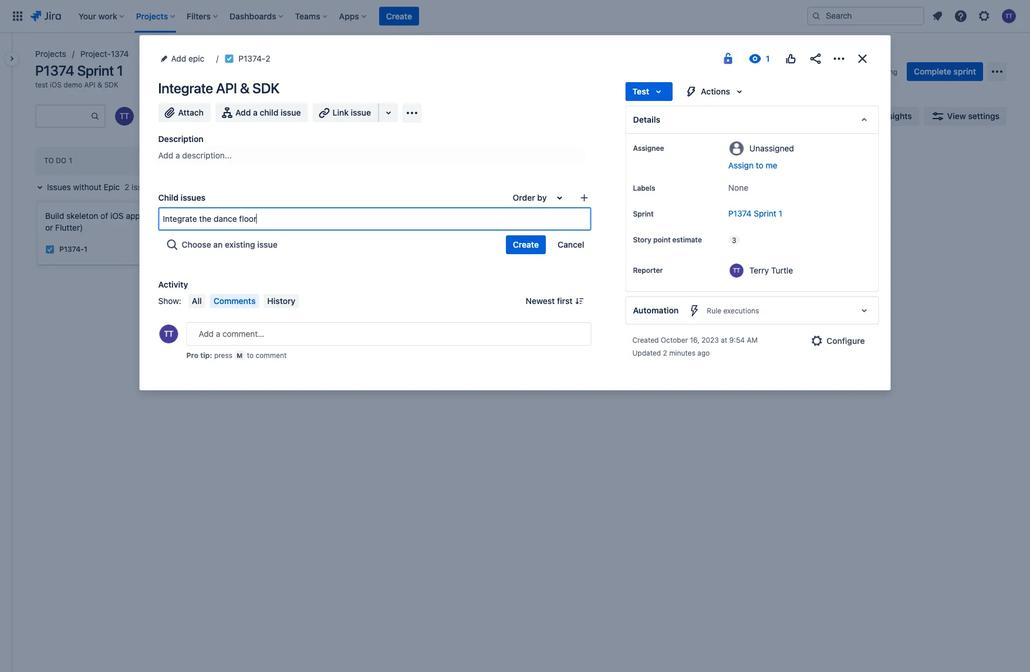 Task type: describe. For each thing, give the bounding box(es) containing it.
sprint
[[954, 67, 977, 76]]

assignee
[[633, 144, 664, 152]]

1 vertical spatial integrate api & sdk
[[542, 211, 618, 221]]

assign to me
[[729, 161, 778, 170]]

actions
[[701, 87, 730, 96]]

story
[[633, 235, 652, 244]]

actions button
[[678, 82, 754, 101]]

p1374-1
[[59, 245, 87, 254]]

add app image
[[405, 106, 419, 120]]

add epic button
[[158, 52, 208, 66]]

2 right task image
[[266, 54, 270, 63]]

without
[[73, 182, 101, 192]]

ios inside p1374 sprint 1 test ios demo api & sdk
[[50, 80, 62, 89]]

0
[[841, 68, 846, 76]]

issue for add a child issue
[[281, 108, 301, 117]]

2023
[[702, 336, 719, 344]]

comments
[[214, 296, 256, 306]]

close image
[[856, 52, 870, 66]]

child
[[260, 108, 279, 117]]

first
[[557, 296, 573, 306]]

complete sprint
[[914, 67, 977, 76]]

issues
[[47, 182, 71, 192]]

add epic
[[171, 54, 205, 63]]

sprint for p1374 sprint 1
[[754, 209, 777, 218]]

assign
[[729, 161, 754, 170]]

newest first image
[[575, 297, 585, 306]]

share image
[[809, 52, 823, 66]]

created october 16, 2023 at 9:54 am updated 2 minutes ago
[[633, 336, 758, 357]]

do
[[56, 157, 66, 165]]

build
[[45, 211, 64, 221]]

menu bar inside integrate api & sdk dialog
[[186, 294, 301, 308]]

unassigned image
[[665, 231, 679, 245]]

or
[[45, 223, 53, 233]]

test inside dropdown button
[[633, 87, 650, 96]]

existing
[[225, 240, 255, 250]]

test ios demo api & sdk element
[[35, 80, 119, 89]]

all
[[192, 296, 202, 306]]

details
[[633, 115, 661, 124]]

api inside dialog
[[216, 80, 237, 96]]

p1374 sprint 1 test ios demo api & sdk
[[35, 62, 123, 89]]

copy link to issue image
[[268, 53, 278, 63]]

a for description...
[[176, 151, 180, 160]]

attach button
[[158, 103, 211, 122]]

task image for integrate api & sdk
[[542, 233, 551, 242]]

turtle
[[772, 265, 793, 275]]

choose an existing issue
[[182, 240, 278, 250]]

p1374 for p1374 sprint 1 test ios demo api & sdk
[[35, 62, 74, 79]]

newest first button
[[519, 294, 592, 308]]

api inside p1374 sprint 1 test ios demo api & sdk
[[84, 80, 95, 89]]

insights image
[[865, 109, 879, 123]]

details element
[[626, 106, 879, 134]]

press
[[214, 351, 232, 359]]

p1374- for integrate api & sdk
[[556, 234, 581, 242]]

child
[[158, 193, 179, 203]]

of
[[100, 211, 108, 221]]

1 vertical spatial p1374-2
[[556, 234, 585, 242]]

complete sprint button
[[907, 62, 984, 81]]

assignee pin to top. only you can see pinned fields. image
[[667, 143, 676, 153]]

to do
[[44, 157, 66, 165]]

p1374-1 link
[[59, 244, 87, 254]]

1 vertical spatial integrate
[[542, 211, 576, 221]]

unassigned
[[750, 143, 794, 153]]

create banner
[[0, 0, 1031, 33]]

epic
[[104, 182, 120, 192]]

link issue
[[333, 108, 371, 117]]

link issue button
[[313, 103, 379, 122]]

automation element
[[626, 297, 879, 325]]

pro
[[186, 351, 199, 359]]

2 horizontal spatial sdk
[[601, 211, 618, 221]]

cancel
[[558, 240, 585, 250]]

Child issues field
[[159, 208, 590, 230]]

test button
[[626, 82, 673, 101]]

1374
[[111, 49, 129, 59]]

by
[[538, 193, 547, 203]]

add a child issue
[[235, 108, 301, 117]]

none
[[729, 183, 749, 193]]

history
[[267, 296, 296, 306]]

add for add a child issue
[[235, 108, 251, 117]]

october
[[661, 336, 688, 344]]

task image for build skeleton of ios app (swift or flutter)
[[45, 245, 55, 254]]

p1374 sprint 1 link
[[729, 209, 783, 218]]

tip:
[[200, 351, 212, 359]]

16,
[[690, 336, 700, 344]]

configure
[[827, 336, 865, 346]]

flutter)
[[55, 223, 83, 233]]

3 inside integrate api & sdk dialog
[[732, 236, 737, 244]]

description...
[[182, 151, 232, 160]]

created
[[633, 336, 659, 344]]

task image
[[224, 54, 234, 63]]

minutes
[[669, 349, 696, 357]]

order by
[[513, 193, 547, 203]]

comments button
[[210, 294, 259, 308]]

progress
[[219, 157, 257, 165]]

projects
[[35, 49, 66, 59]]

project-
[[80, 49, 111, 59]]

star p1374 board image
[[805, 65, 819, 79]]

integrate inside dialog
[[158, 80, 213, 96]]

build skeleton of ios app (swift or flutter)
[[45, 211, 165, 233]]

m
[[237, 352, 243, 359]]

demo
[[64, 80, 82, 89]]

create for create button to the right
[[513, 240, 539, 250]]

child issues
[[158, 193, 206, 203]]

Add a comment… field
[[186, 322, 592, 346]]

p1374- inside integrate api & sdk dialog
[[239, 54, 266, 63]]

2 horizontal spatial &
[[593, 211, 599, 221]]

automations menu button icon image
[[785, 64, 799, 78]]



Task type: locate. For each thing, give the bounding box(es) containing it.
2 horizontal spatial 1
[[779, 209, 783, 218]]

sprint inside p1374 sprint 1 test ios demo api & sdk
[[77, 62, 114, 79]]

add left epic
[[171, 54, 186, 63]]

create
[[386, 11, 412, 21], [513, 240, 539, 250]]

1
[[117, 62, 123, 79], [779, 209, 783, 218], [84, 245, 87, 254]]

Search field
[[807, 7, 925, 26]]

estimate
[[673, 235, 702, 244]]

search image
[[812, 11, 821, 21]]

assign to me button
[[729, 160, 867, 171]]

p1374-2 down "create child" icon
[[556, 234, 585, 242]]

p1374
[[35, 62, 74, 79], [729, 209, 752, 218]]

at
[[721, 336, 728, 344]]

assignee: terry turtle image
[[169, 242, 183, 256]]

0 vertical spatial ios
[[50, 80, 62, 89]]

api down task image
[[216, 80, 237, 96]]

0 vertical spatial issues
[[132, 182, 155, 192]]

rule executions
[[707, 307, 759, 315]]

1 vertical spatial ios
[[110, 211, 124, 221]]

integrate down 'by'
[[542, 211, 576, 221]]

1 vertical spatial task image
[[45, 245, 55, 254]]

integrate api & sdk inside dialog
[[158, 80, 280, 96]]

& inside p1374 sprint 1 test ios demo api & sdk
[[97, 80, 102, 89]]

0 horizontal spatial p1374
[[35, 62, 74, 79]]

1 for p1374 sprint 1
[[779, 209, 783, 218]]

app
[[126, 211, 140, 221]]

skeleton
[[66, 211, 98, 221]]

p1374-2 link right task image
[[239, 52, 270, 66]]

reporter pin to top. only you can see pinned fields. image
[[665, 265, 675, 275]]

to left me
[[756, 161, 764, 170]]

activity
[[158, 280, 188, 289]]

link
[[333, 108, 349, 117]]

api right demo
[[84, 80, 95, 89]]

rule
[[707, 307, 722, 315]]

0 horizontal spatial create
[[386, 11, 412, 21]]

0 horizontal spatial p1374-2
[[239, 54, 270, 63]]

1 horizontal spatial sdk
[[253, 80, 280, 96]]

1 horizontal spatial a
[[253, 108, 258, 117]]

a for child
[[253, 108, 258, 117]]

me
[[766, 161, 778, 170]]

0 horizontal spatial sprint
[[77, 62, 114, 79]]

0 horizontal spatial p1374-2 link
[[239, 52, 270, 66]]

an
[[213, 240, 223, 250]]

api down "create child" icon
[[578, 211, 591, 221]]

a
[[253, 108, 258, 117], [176, 151, 180, 160]]

create inside integrate api & sdk dialog
[[513, 240, 539, 250]]

1 down assign to me "button"
[[779, 209, 783, 218]]

1 horizontal spatial 1
[[117, 62, 123, 79]]

0 vertical spatial test
[[633, 87, 650, 96]]

newest first
[[526, 296, 573, 306]]

1 horizontal spatial p1374
[[729, 209, 752, 218]]

labels
[[633, 184, 656, 192]]

p1374-
[[239, 54, 266, 63], [556, 234, 581, 242], [59, 245, 84, 254]]

attach
[[178, 108, 204, 117]]

3 down p1374 sprint 1
[[732, 236, 737, 244]]

0 horizontal spatial issue
[[257, 240, 278, 250]]

test
[[35, 80, 48, 89]]

0 horizontal spatial issues
[[132, 182, 155, 192]]

integrate api & sdk dialog
[[139, 35, 891, 390]]

1 horizontal spatial to
[[756, 161, 764, 170]]

ios
[[50, 80, 62, 89], [110, 211, 124, 221]]

test
[[633, 87, 650, 96], [541, 157, 559, 165]]

0 horizontal spatial integrate
[[158, 80, 213, 96]]

project-1374
[[80, 49, 129, 59]]

2 horizontal spatial api
[[578, 211, 591, 221]]

1 vertical spatial add
[[235, 108, 251, 117]]

sprint for p1374 sprint 1 test ios demo api & sdk
[[77, 62, 114, 79]]

projects link
[[35, 47, 66, 61]]

a inside add a child issue button
[[253, 108, 258, 117]]

1 inside integrate api & sdk dialog
[[779, 209, 783, 218]]

p1374 down none
[[729, 209, 752, 218]]

sprint down project-
[[77, 62, 114, 79]]

1 vertical spatial test
[[541, 157, 559, 165]]

p1374- down "flutter)" on the top left of page
[[59, 245, 84, 254]]

p1374- for build skeleton of ios app (swift or flutter)
[[59, 245, 84, 254]]

1 horizontal spatial p1374-2 link
[[556, 233, 585, 243]]

p1374 for p1374 sprint 1
[[729, 209, 752, 218]]

sdk
[[253, 80, 280, 96], [104, 80, 119, 89], [601, 211, 618, 221]]

issue right existing
[[257, 240, 278, 250]]

ios right "of"
[[110, 211, 124, 221]]

1 horizontal spatial ios
[[110, 211, 124, 221]]

0 horizontal spatial 1
[[84, 245, 87, 254]]

1 horizontal spatial 3
[[732, 236, 737, 244]]

task image left cancel
[[542, 233, 551, 242]]

create for create button inside primary element
[[386, 11, 412, 21]]

actions image
[[832, 52, 846, 66]]

choose
[[182, 240, 211, 250]]

issue right child on the left of the page
[[281, 108, 301, 117]]

story point estimate pin to top. only you can see pinned fields. image
[[636, 244, 645, 254]]

0 horizontal spatial &
[[97, 80, 102, 89]]

add down description
[[158, 151, 173, 160]]

1 vertical spatial a
[[176, 151, 180, 160]]

to right m
[[247, 351, 254, 359]]

add left child on the left of the page
[[235, 108, 251, 117]]

0 horizontal spatial 3
[[653, 234, 657, 242]]

0 vertical spatial create
[[386, 11, 412, 21]]

& inside dialog
[[240, 80, 250, 96]]

1 horizontal spatial integrate
[[542, 211, 576, 221]]

terry
[[750, 265, 769, 275]]

comment
[[256, 351, 287, 359]]

a down description
[[176, 151, 180, 160]]

2 inside created october 16, 2023 at 9:54 am updated 2 minutes ago
[[663, 349, 668, 357]]

1 horizontal spatial p1374-2
[[556, 234, 585, 242]]

1 vertical spatial p1374-
[[556, 234, 581, 242]]

p1374- inside p1374-1 link
[[59, 245, 84, 254]]

p1374- left copy link to issue image
[[239, 54, 266, 63]]

story point estimate
[[633, 235, 702, 244]]

order
[[513, 193, 535, 203]]

1 horizontal spatial issue
[[281, 108, 301, 117]]

1 vertical spatial p1374-2 link
[[556, 233, 585, 243]]

task image
[[542, 233, 551, 242], [45, 245, 55, 254]]

issues inside integrate api & sdk dialog
[[181, 193, 206, 203]]

2 horizontal spatial p1374-
[[556, 234, 581, 242]]

test up the details
[[633, 87, 650, 96]]

1 horizontal spatial api
[[216, 80, 237, 96]]

0 vertical spatial p1374-2 link
[[239, 52, 270, 66]]

0 vertical spatial add
[[171, 54, 186, 63]]

1 vertical spatial to
[[247, 351, 254, 359]]

9:54
[[730, 336, 745, 344]]

0 vertical spatial p1374
[[35, 62, 74, 79]]

create child image
[[580, 193, 589, 203]]

link web pages and more image
[[382, 106, 396, 120]]

issue inside 'button'
[[257, 240, 278, 250]]

0 horizontal spatial to
[[247, 351, 254, 359]]

2 down october
[[663, 349, 668, 357]]

issue right link
[[351, 108, 371, 117]]

issue
[[281, 108, 301, 117], [351, 108, 371, 117], [257, 240, 278, 250]]

add for add epic
[[171, 54, 186, 63]]

0 horizontal spatial integrate api & sdk
[[158, 80, 280, 96]]

0 vertical spatial p1374-2
[[239, 54, 270, 63]]

jira image
[[31, 9, 61, 23], [31, 9, 61, 23]]

1 horizontal spatial p1374-
[[239, 54, 266, 63]]

ios inside build skeleton of ios app (swift or flutter)
[[110, 211, 124, 221]]

2 down "create child" icon
[[581, 234, 585, 242]]

newest
[[526, 296, 555, 306]]

create button inside primary element
[[379, 7, 419, 26]]

integrate api & sdk down "create child" icon
[[542, 211, 618, 221]]

ios right test
[[50, 80, 62, 89]]

primary element
[[7, 0, 807, 33]]

sprint down 'labels'
[[633, 210, 654, 218]]

sdk inside p1374 sprint 1 test ios demo api & sdk
[[104, 80, 119, 89]]

choose an existing issue button
[[158, 235, 285, 254]]

add inside button
[[235, 108, 251, 117]]

3 right the story
[[653, 234, 657, 242]]

0 vertical spatial task image
[[542, 233, 551, 242]]

issues right child
[[181, 193, 206, 203]]

show:
[[158, 296, 181, 306]]

menu bar
[[186, 294, 301, 308]]

0 days remaining
[[841, 68, 898, 76]]

p1374 sprint 1
[[729, 209, 783, 218]]

(swift
[[142, 211, 165, 221]]

vote options: no one has voted for this issue yet. image
[[784, 52, 798, 66]]

1 horizontal spatial issues
[[181, 193, 206, 203]]

1 horizontal spatial task image
[[542, 233, 551, 242]]

2 vertical spatial 1
[[84, 245, 87, 254]]

0 vertical spatial create button
[[379, 7, 419, 26]]

executions
[[724, 307, 759, 315]]

1 horizontal spatial create button
[[506, 235, 546, 254]]

in
[[210, 157, 217, 165]]

1 down 1374
[[117, 62, 123, 79]]

1 inside p1374 sprint 1 test ios demo api & sdk
[[117, 62, 123, 79]]

complete
[[914, 67, 952, 76]]

days
[[848, 68, 863, 76]]

1 horizontal spatial &
[[240, 80, 250, 96]]

p1374-2 link
[[239, 52, 270, 66], [556, 233, 585, 243]]

1 horizontal spatial integrate api & sdk
[[542, 211, 618, 221]]

add for add a description...
[[158, 151, 173, 160]]

1 vertical spatial create
[[513, 240, 539, 250]]

p1374-2 inside integrate api & sdk dialog
[[239, 54, 270, 63]]

p1374 down projects link
[[35, 62, 74, 79]]

create inside primary element
[[386, 11, 412, 21]]

cancel button
[[551, 235, 592, 254]]

create button
[[379, 7, 419, 26], [506, 235, 546, 254]]

insights button
[[858, 107, 919, 126]]

profile image of terry turtle image
[[159, 325, 178, 343]]

sprint
[[77, 62, 114, 79], [754, 209, 777, 218], [633, 210, 654, 218]]

p1374-2 right task image
[[239, 54, 270, 63]]

0 vertical spatial 1
[[117, 62, 123, 79]]

integrate api & sdk
[[158, 80, 280, 96], [542, 211, 618, 221]]

1 horizontal spatial test
[[633, 87, 650, 96]]

configure link
[[803, 332, 872, 351]]

0 horizontal spatial ios
[[50, 80, 62, 89]]

task image down or
[[45, 245, 55, 254]]

test element
[[541, 157, 559, 165]]

0 horizontal spatial task image
[[45, 245, 55, 254]]

p1374 inside integrate api & sdk dialog
[[729, 209, 752, 218]]

epic
[[189, 54, 205, 63]]

1 for p1374 sprint 1 test ios demo api & sdk
[[117, 62, 123, 79]]

point
[[653, 235, 671, 244]]

1 horizontal spatial create
[[513, 240, 539, 250]]

1 vertical spatial create button
[[506, 235, 546, 254]]

Search this board text field
[[36, 106, 90, 127]]

remaining
[[865, 68, 898, 76]]

automation
[[633, 306, 679, 315]]

1 vertical spatial issues
[[181, 193, 206, 203]]

0 horizontal spatial a
[[176, 151, 180, 160]]

0 horizontal spatial api
[[84, 80, 95, 89]]

0 vertical spatial p1374-
[[239, 54, 266, 63]]

to do element
[[44, 157, 75, 165]]

1 down skeleton
[[84, 245, 87, 254]]

0 horizontal spatial create button
[[379, 7, 419, 26]]

0 horizontal spatial sdk
[[104, 80, 119, 89]]

issues up (swift
[[132, 182, 155, 192]]

to inside "button"
[[756, 161, 764, 170]]

reporter
[[633, 266, 663, 274]]

2 vertical spatial add
[[158, 151, 173, 160]]

api
[[216, 80, 237, 96], [84, 80, 95, 89], [578, 211, 591, 221]]

p1374-2 link down "create child" icon
[[556, 233, 585, 243]]

issues without epic 2 issues
[[47, 182, 155, 192]]

2 right epic
[[125, 182, 129, 192]]

1 horizontal spatial sprint
[[633, 210, 654, 218]]

terry turtle image
[[115, 107, 134, 126]]

0 vertical spatial integrate api & sdk
[[158, 80, 280, 96]]

menu bar containing all
[[186, 294, 301, 308]]

2 vertical spatial p1374-
[[59, 245, 84, 254]]

1 vertical spatial 1
[[779, 209, 783, 218]]

insights
[[882, 111, 912, 121]]

am
[[747, 336, 758, 344]]

2 horizontal spatial sprint
[[754, 209, 777, 218]]

integrate api & sdk down task image
[[158, 80, 280, 96]]

p1374 inside p1374 sprint 1 test ios demo api & sdk
[[35, 62, 74, 79]]

0 vertical spatial to
[[756, 161, 764, 170]]

0 vertical spatial integrate
[[158, 80, 213, 96]]

sdk inside dialog
[[253, 80, 280, 96]]

sprint down me
[[754, 209, 777, 218]]

project-1374 link
[[80, 47, 129, 61]]

in progress
[[210, 157, 257, 165]]

integrate up attach button
[[158, 80, 213, 96]]

done element
[[375, 157, 395, 165]]

add inside popup button
[[171, 54, 186, 63]]

all button
[[188, 294, 205, 308]]

1 vertical spatial p1374
[[729, 209, 752, 218]]

test up 'by'
[[541, 157, 559, 165]]

order by button
[[506, 188, 574, 207]]

0 horizontal spatial p1374-
[[59, 245, 84, 254]]

description
[[158, 134, 204, 144]]

ago
[[698, 349, 710, 357]]

add a description...
[[158, 151, 232, 160]]

0 vertical spatial a
[[253, 108, 258, 117]]

done
[[375, 157, 395, 165]]

p1374- down "create child" icon
[[556, 234, 581, 242]]

2 horizontal spatial issue
[[351, 108, 371, 117]]

issue for choose an existing issue
[[257, 240, 278, 250]]

a left child on the left of the page
[[253, 108, 258, 117]]

history button
[[264, 294, 299, 308]]

0 horizontal spatial test
[[541, 157, 559, 165]]



Task type: vqa. For each thing, say whether or not it's contained in the screenshot.
the topmost Delete Button
no



